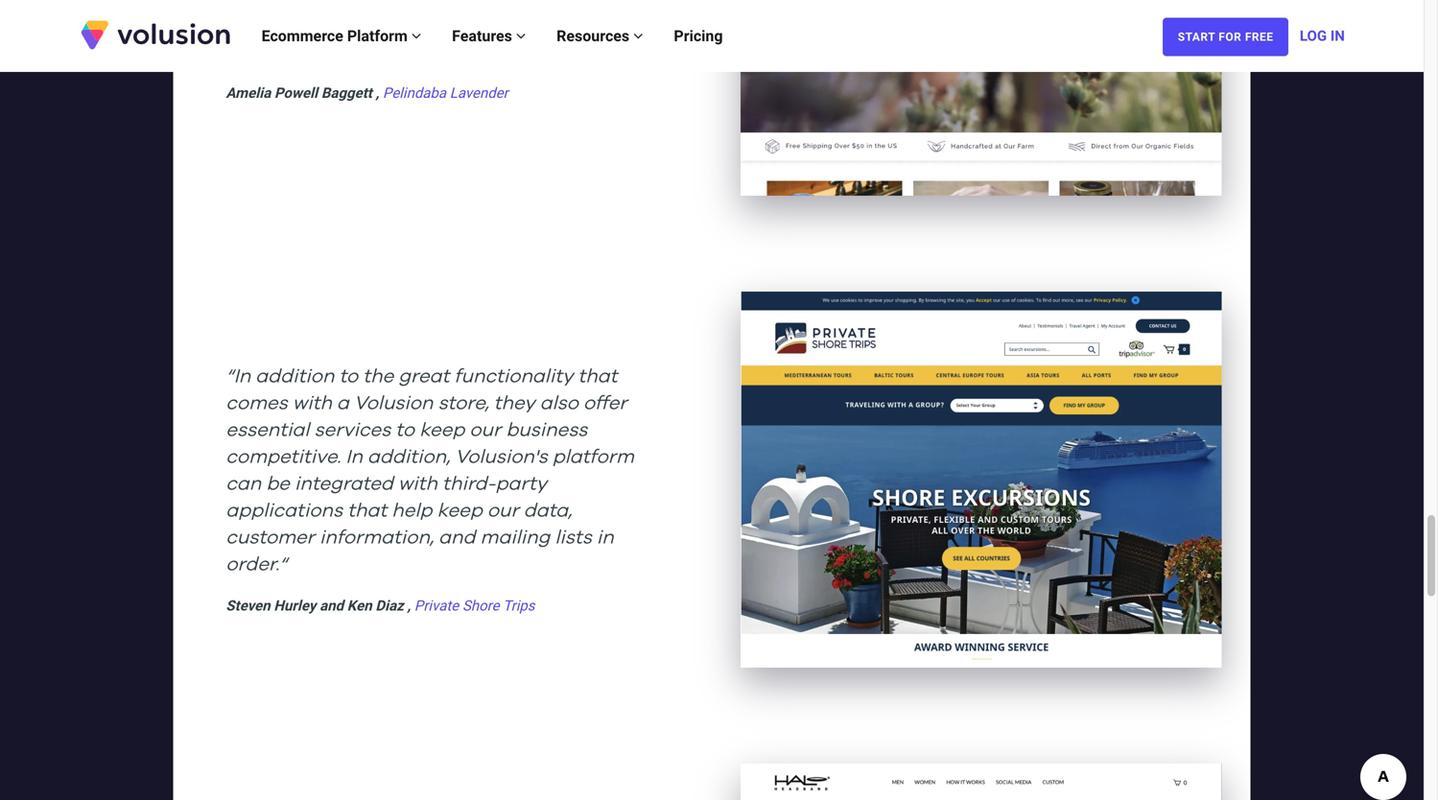 Task type: vqa. For each thing, say whether or not it's contained in the screenshot.
1st angle down image from the right
yes



Task type: describe. For each thing, give the bounding box(es) containing it.
competitive.
[[226, 447, 341, 467]]

lists
[[555, 528, 592, 547]]

order."
[[226, 555, 287, 574]]

addition,
[[367, 447, 450, 467]]

amelia powell baggett , pelindaba lavender
[[226, 84, 508, 101]]

0 vertical spatial our
[[469, 421, 501, 440]]

a
[[337, 394, 349, 413]]

essential
[[226, 421, 309, 440]]

features link
[[437, 7, 541, 65]]

business
[[506, 421, 587, 440]]

comes
[[226, 394, 288, 413]]

store,
[[438, 394, 489, 413]]

volusion logo image
[[79, 19, 232, 51]]

pelindaba testimonial image
[[741, 0, 1222, 196]]

angle down image
[[633, 28, 643, 44]]

services
[[314, 421, 391, 440]]

the
[[363, 367, 394, 386]]

log in
[[1300, 27, 1345, 44]]

in
[[346, 447, 363, 467]]

1 vertical spatial with
[[398, 474, 437, 494]]

information,
[[319, 528, 434, 547]]

mailing
[[480, 528, 550, 547]]

ecommerce platform
[[262, 27, 411, 45]]

help
[[392, 501, 432, 520]]

in
[[1330, 27, 1345, 44]]

for
[[1219, 30, 1242, 44]]

also
[[540, 394, 578, 413]]

steven hurley and ken diaz ,
[[226, 597, 411, 614]]

pricing
[[674, 27, 723, 45]]

offer
[[583, 394, 627, 413]]

features
[[452, 27, 516, 45]]

1 horizontal spatial that
[[578, 367, 617, 386]]

addition
[[255, 367, 334, 386]]

resources link
[[541, 7, 659, 65]]



Task type: locate. For each thing, give the bounding box(es) containing it.
1 horizontal spatial angle down image
[[516, 28, 526, 44]]

free
[[1245, 30, 1274, 44]]

0 horizontal spatial to
[[339, 367, 358, 386]]

party
[[496, 474, 547, 494]]

amelia powell baggett ,
[[226, 84, 379, 101]]

2 angle down image from the left
[[516, 28, 526, 44]]

1 vertical spatial keep
[[437, 501, 482, 520]]

1 horizontal spatial with
[[398, 474, 437, 494]]

third-
[[442, 474, 496, 494]]

1 angle down image from the left
[[411, 28, 421, 44]]

pricing link
[[659, 7, 738, 65]]

to up a
[[339, 367, 358, 386]]

great
[[398, 367, 449, 386]]

ecommerce
[[262, 27, 343, 45]]

0 horizontal spatial angle down image
[[411, 28, 421, 44]]

1 vertical spatial our
[[487, 501, 519, 520]]

log in link
[[1300, 7, 1345, 65]]

they
[[494, 394, 535, 413]]

integrated
[[295, 474, 393, 494]]

0 vertical spatial to
[[339, 367, 358, 386]]

to up addition,
[[396, 421, 414, 440]]

log
[[1300, 27, 1327, 44]]

keep
[[419, 421, 465, 440], [437, 501, 482, 520]]

"in
[[226, 367, 251, 386]]

angle down image inside ecommerce platform link
[[411, 28, 421, 44]]

pelindaba lavender
[[383, 84, 508, 101]]

angle down image for ecommerce platform
[[411, 28, 421, 44]]

platform
[[552, 447, 634, 467]]

angle down image for features
[[516, 28, 526, 44]]

platform
[[347, 27, 408, 45]]

our up volusion's
[[469, 421, 501, 440]]

applications
[[226, 501, 343, 520]]

be
[[266, 474, 290, 494]]

start
[[1178, 30, 1215, 44]]

and
[[439, 528, 475, 547]]

1 horizontal spatial to
[[396, 421, 414, 440]]

functionality
[[454, 367, 573, 386]]

1 vertical spatial that
[[347, 501, 387, 520]]

private shore trips link
[[414, 597, 535, 614]]

angle down image right platform
[[411, 28, 421, 44]]

that up offer
[[578, 367, 617, 386]]

halo headband testimonial image
[[741, 764, 1222, 800]]

start for free
[[1178, 30, 1274, 44]]

keep up and
[[437, 501, 482, 520]]

private shore trips
[[414, 597, 535, 614]]

angle down image
[[411, 28, 421, 44], [516, 28, 526, 44]]

customer
[[226, 528, 315, 547]]

0 vertical spatial keep
[[419, 421, 465, 440]]

with up help
[[398, 474, 437, 494]]

volusion
[[354, 394, 433, 413]]

0 vertical spatial with
[[292, 394, 332, 413]]

resources
[[557, 27, 633, 45]]

to
[[339, 367, 358, 386], [396, 421, 414, 440]]

1 vertical spatial to
[[396, 421, 414, 440]]

can
[[226, 474, 261, 494]]

our
[[469, 421, 501, 440], [487, 501, 519, 520]]

keep down store,
[[419, 421, 465, 440]]

private shore testimonial image
[[741, 292, 1222, 668]]

pelindaba lavender link
[[383, 84, 508, 101]]

that
[[578, 367, 617, 386], [347, 501, 387, 520]]

0 horizontal spatial that
[[347, 501, 387, 520]]

steven hurley and ken diaz , private shore trips
[[226, 597, 535, 614]]

ecommerce platform link
[[246, 7, 437, 65]]

"in addition to the great functionality that comes with a volusion store, they also offer essential services to keep our business competitive. in addition, volusion's platform can be integrated with third-party applications that help keep our data, customer information, and mailing lists in order."
[[226, 367, 634, 574]]

0 horizontal spatial with
[[292, 394, 332, 413]]

data,
[[524, 501, 572, 520]]

angle down image left resources
[[516, 28, 526, 44]]

that up the information,
[[347, 501, 387, 520]]

in
[[597, 528, 614, 547]]

volusion's
[[455, 447, 548, 467]]

our up mailing
[[487, 501, 519, 520]]

0 vertical spatial that
[[578, 367, 617, 386]]

angle down image inside features link
[[516, 28, 526, 44]]

with
[[292, 394, 332, 413], [398, 474, 437, 494]]

start for free link
[[1163, 18, 1289, 56]]

with left a
[[292, 394, 332, 413]]



